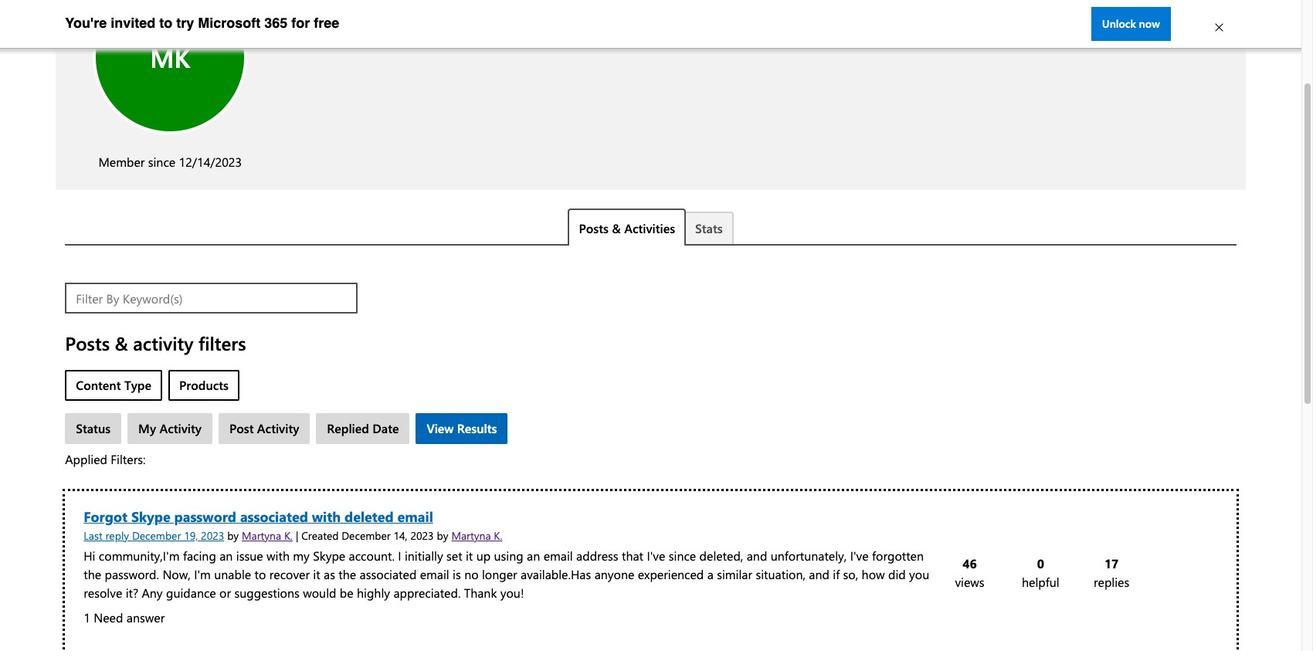 Task type: vqa. For each thing, say whether or not it's contained in the screenshot.
Account
no



Task type: locate. For each thing, give the bounding box(es) containing it.
& left activities
[[612, 220, 621, 237]]

1 horizontal spatial december
[[342, 529, 391, 543]]

posts left activities
[[579, 220, 609, 237]]

posts
[[579, 220, 609, 237], [65, 331, 110, 356]]

0 horizontal spatial i've
[[647, 548, 666, 564]]

0 horizontal spatial &
[[115, 331, 128, 356]]

1 vertical spatial with
[[267, 548, 290, 564]]

0 vertical spatial since
[[148, 154, 176, 170]]

associated up |
[[240, 508, 308, 526]]

by up set at the bottom
[[437, 529, 449, 543]]

i've up so,
[[851, 548, 869, 564]]

an right 'using'
[[527, 548, 540, 564]]

forgot
[[84, 508, 127, 526]]

1 vertical spatial &
[[115, 331, 128, 356]]

1 horizontal spatial activity
[[257, 420, 299, 437]]

1 vertical spatial it
[[313, 567, 321, 583]]

0 horizontal spatial since
[[148, 154, 176, 170]]

0 horizontal spatial martyna k. link
[[242, 528, 293, 544]]

0 vertical spatial email
[[398, 508, 433, 526]]

initially
[[405, 548, 443, 564]]

14,
[[394, 529, 408, 543]]

1 vertical spatial and
[[809, 567, 830, 583]]

my
[[138, 420, 156, 437]]

1 horizontal spatial since
[[669, 548, 697, 564]]

k.
[[284, 529, 293, 543], [494, 529, 503, 543]]

1 vertical spatial since
[[669, 548, 697, 564]]

by up issue
[[227, 529, 239, 543]]

& inside profile tab tab list
[[612, 220, 621, 237]]

martyna k. link up up
[[452, 528, 503, 544]]

you
[[910, 567, 930, 583]]

0 horizontal spatial by
[[227, 529, 239, 543]]

1 by from the left
[[227, 529, 239, 543]]

1 horizontal spatial k.
[[494, 529, 503, 543]]

free
[[314, 14, 340, 31]]

1 i've from the left
[[647, 548, 666, 564]]

0 horizontal spatial activity
[[160, 420, 202, 437]]

views
[[956, 574, 985, 590]]

set
[[447, 548, 463, 564]]

activity inside dropdown button
[[160, 420, 202, 437]]

1 horizontal spatial with
[[312, 508, 341, 526]]

and up similar
[[747, 548, 768, 564]]

activity right post
[[257, 420, 299, 437]]

2 2023 from the left
[[411, 529, 434, 543]]

2 martyna from the left
[[452, 529, 491, 543]]

0 vertical spatial posts
[[579, 220, 609, 237]]

by
[[227, 529, 239, 543], [437, 529, 449, 543]]

need
[[94, 610, 123, 626]]

skype
[[131, 508, 171, 526], [313, 548, 346, 564]]

no
[[465, 567, 479, 583]]

posts & activity filters
[[65, 331, 246, 356]]

associated down i
[[360, 567, 417, 583]]

i've
[[647, 548, 666, 564], [851, 548, 869, 564]]

1 horizontal spatial martyna
[[452, 529, 491, 543]]

my
[[293, 548, 310, 564]]

if
[[833, 567, 840, 583]]

i'm
[[194, 567, 211, 583]]

0 vertical spatial &
[[612, 220, 621, 237]]

0 horizontal spatial december
[[132, 529, 181, 543]]

december down deleted at bottom left
[[342, 529, 391, 543]]

filters
[[199, 331, 246, 356]]

0 horizontal spatial and
[[747, 548, 768, 564]]

member since 12/14/2023
[[99, 154, 242, 170]]

1 vertical spatial posts
[[65, 331, 110, 356]]

account.
[[349, 548, 395, 564]]

content type button
[[65, 370, 162, 401]]

1 horizontal spatial i've
[[851, 548, 869, 564]]

a
[[708, 567, 714, 583]]

1 horizontal spatial it
[[466, 548, 473, 564]]

appreciated.
[[394, 585, 461, 601]]

december up the community,i'm
[[132, 529, 181, 543]]

since right the member
[[148, 154, 176, 170]]

for
[[292, 14, 310, 31]]

1 horizontal spatial 2023
[[411, 529, 434, 543]]

1 horizontal spatial &
[[612, 220, 621, 237]]

filters:
[[111, 451, 146, 467]]

1 horizontal spatial by
[[437, 529, 449, 543]]

1 horizontal spatial to
[[255, 567, 266, 583]]

using
[[494, 548, 524, 564]]

1 horizontal spatial associated
[[360, 567, 417, 583]]

to up suggestions
[[255, 567, 266, 583]]

stats
[[696, 220, 723, 237]]

posts up content on the left bottom
[[65, 331, 110, 356]]

post activity
[[229, 420, 299, 437]]

it?
[[126, 585, 138, 601]]

thank
[[464, 585, 497, 601]]

applied
[[65, 451, 107, 467]]

0 horizontal spatial 2023
[[201, 529, 224, 543]]

associated
[[240, 508, 308, 526], [360, 567, 417, 583]]

the right as
[[339, 567, 356, 583]]

k. up 'using'
[[494, 529, 503, 543]]

date
[[373, 420, 399, 437]]

since up the experienced
[[669, 548, 697, 564]]

facing
[[183, 548, 216, 564]]

0 horizontal spatial an
[[220, 548, 233, 564]]

activity right my
[[160, 420, 202, 437]]

1 vertical spatial to
[[255, 567, 266, 583]]

i've right the that on the bottom of page
[[647, 548, 666, 564]]

1 the from the left
[[84, 567, 101, 583]]

1 december from the left
[[132, 529, 181, 543]]

email up the 14,
[[398, 508, 433, 526]]

with up the recover
[[267, 548, 290, 564]]

0 horizontal spatial martyna
[[242, 529, 281, 543]]

2 an from the left
[[527, 548, 540, 564]]

email up available.has
[[544, 548, 573, 564]]

helpful
[[1023, 574, 1060, 590]]

2 activity from the left
[[257, 420, 299, 437]]

december
[[132, 529, 181, 543], [342, 529, 391, 543]]

now,
[[163, 567, 191, 583]]

2023
[[201, 529, 224, 543], [411, 529, 434, 543]]

martyna k. link down forgot skype password associated with deleted email link
[[242, 528, 293, 544]]

1 horizontal spatial an
[[527, 548, 540, 564]]

suggestions
[[235, 585, 300, 601]]

skype up as
[[313, 548, 346, 564]]

1 activity from the left
[[160, 420, 202, 437]]

2 martyna k. link from the left
[[452, 528, 503, 544]]

post
[[229, 420, 254, 437]]

1 horizontal spatial martyna k. link
[[452, 528, 503, 544]]

k. left |
[[284, 529, 293, 543]]

martyna k. link
[[242, 528, 293, 544], [452, 528, 503, 544]]

the
[[84, 567, 101, 583], [339, 567, 356, 583]]

0 vertical spatial it
[[466, 548, 473, 564]]

1 horizontal spatial the
[[339, 567, 356, 583]]

status button
[[65, 413, 121, 444]]

unfortunately,
[[771, 548, 847, 564]]

forgotten
[[873, 548, 924, 564]]

with up created on the bottom left of page
[[312, 508, 341, 526]]

1 need answer
[[84, 610, 165, 626]]

0 horizontal spatial to
[[159, 14, 173, 31]]

martyna down forgot skype password associated with deleted email link
[[242, 529, 281, 543]]

an up unable
[[220, 548, 233, 564]]

& left activity
[[115, 331, 128, 356]]

recover
[[270, 567, 310, 583]]

since
[[148, 154, 176, 170], [669, 548, 697, 564]]

2023 down "password"
[[201, 529, 224, 543]]

any
[[142, 585, 163, 601]]

email up appreciated.
[[420, 567, 450, 583]]

skype up last reply december 19, 2023 link
[[131, 508, 171, 526]]

martyna up up
[[452, 529, 491, 543]]

1 horizontal spatial skype
[[313, 548, 346, 564]]

0 horizontal spatial k.
[[284, 529, 293, 543]]

0 vertical spatial associated
[[240, 508, 308, 526]]

to
[[159, 14, 173, 31], [255, 567, 266, 583]]

to inside forgot skype password associated with deleted email last reply december 19, 2023 by martyna k. | created december 14, 2023 by martyna k. hi community,i'm facing an issue with my skype account. i initially set it up using an email address that i've since deleted, and unfortunately, i've forgotten the password. now, i'm unable to recover it as the associated email is no longer available.has anyone experienced a similar situation, and if so, how did you resolve it? any guidance or suggestions would be highly appreciated. thank you!
[[255, 567, 266, 583]]

the down hi
[[84, 567, 101, 583]]

forgot skype password associated with deleted email last reply december 19, 2023 by martyna k. | created december 14, 2023 by martyna k. hi community,i'm facing an issue with my skype account. i initially set it up using an email address that i've since deleted, and unfortunately, i've forgotten the password. now, i'm unable to recover it as the associated email is no longer available.has anyone experienced a similar situation, and if so, how did you resolve it? any guidance or suggestions would be highly appreciated. thank you!
[[84, 508, 930, 601]]

it left as
[[313, 567, 321, 583]]

with
[[312, 508, 341, 526], [267, 548, 290, 564]]

0 horizontal spatial the
[[84, 567, 101, 583]]

situation,
[[756, 567, 806, 583]]

1 horizontal spatial posts
[[579, 220, 609, 237]]

to left try
[[159, 14, 173, 31]]

2023 up initially
[[411, 529, 434, 543]]

activity inside dropdown button
[[257, 420, 299, 437]]

1 vertical spatial skype
[[313, 548, 346, 564]]

it left up
[[466, 548, 473, 564]]

answer
[[127, 610, 165, 626]]

activity
[[160, 420, 202, 437], [257, 420, 299, 437]]

0 horizontal spatial skype
[[131, 508, 171, 526]]

or
[[220, 585, 231, 601]]

0 vertical spatial to
[[159, 14, 173, 31]]

0 horizontal spatial posts
[[65, 331, 110, 356]]

0 horizontal spatial associated
[[240, 508, 308, 526]]

activity for post activity
[[257, 420, 299, 437]]

1 horizontal spatial and
[[809, 567, 830, 583]]

1 k. from the left
[[284, 529, 293, 543]]

up
[[477, 548, 491, 564]]

products button
[[168, 370, 240, 401]]

and left if
[[809, 567, 830, 583]]

2 vertical spatial email
[[420, 567, 450, 583]]

0 vertical spatial and
[[747, 548, 768, 564]]

2 k. from the left
[[494, 529, 503, 543]]

posts inside posts & activities link
[[579, 220, 609, 237]]



Task type: describe. For each thing, give the bounding box(es) containing it.
1 martyna k. link from the left
[[242, 528, 293, 544]]

so,
[[844, 567, 859, 583]]

0
[[1038, 556, 1045, 572]]

last reply december 19, 2023 link
[[84, 528, 224, 544]]

results
[[457, 420, 497, 437]]

46 views
[[956, 556, 985, 590]]

deleted,
[[700, 548, 744, 564]]

deleted
[[345, 508, 394, 526]]

2 by from the left
[[437, 529, 449, 543]]

view
[[427, 420, 454, 437]]

activity for my activity
[[160, 420, 202, 437]]

0 horizontal spatial with
[[267, 548, 290, 564]]

46
[[963, 556, 978, 572]]

my activity button
[[128, 413, 212, 444]]

password
[[174, 508, 236, 526]]

unlock now
[[1103, 16, 1161, 31]]

17 replies
[[1094, 556, 1130, 590]]

now
[[1140, 16, 1161, 31]]

as
[[324, 567, 335, 583]]

profile tab tab list
[[65, 209, 1237, 246]]

12/14/2023
[[179, 154, 242, 170]]

address
[[577, 548, 619, 564]]

replied date button
[[316, 413, 410, 444]]

posts for posts & activities
[[579, 220, 609, 237]]

longer
[[482, 567, 518, 583]]

& for activity
[[115, 331, 128, 356]]

applied filters:
[[65, 451, 146, 467]]

highly
[[357, 585, 390, 601]]

martyna k. image
[[93, 0, 248, 134]]

2 december from the left
[[342, 529, 391, 543]]

issue
[[236, 548, 263, 564]]

activities
[[625, 220, 676, 237]]

0 horizontal spatial it
[[313, 567, 321, 583]]

products
[[179, 377, 229, 393]]

posts & activities
[[579, 220, 676, 237]]

last
[[84, 529, 103, 543]]

view results
[[427, 420, 497, 437]]

is
[[453, 567, 461, 583]]

post activity button
[[219, 413, 310, 444]]

resolve
[[84, 585, 122, 601]]

|
[[296, 529, 299, 543]]

that
[[622, 548, 644, 564]]

activity
[[133, 331, 194, 356]]

be
[[340, 585, 354, 601]]

0 helpful
[[1023, 556, 1060, 590]]

my activity
[[138, 420, 202, 437]]

1 vertical spatial associated
[[360, 567, 417, 583]]

experienced
[[638, 567, 704, 583]]

content type
[[76, 377, 151, 393]]

1 an from the left
[[220, 548, 233, 564]]

17
[[1105, 556, 1119, 572]]

content
[[76, 377, 121, 393]]

microsoft
[[198, 14, 261, 31]]

2 i've from the left
[[851, 548, 869, 564]]

unlock
[[1103, 16, 1137, 31]]

replied date
[[327, 420, 399, 437]]

19,
[[184, 529, 198, 543]]

similar
[[717, 567, 753, 583]]

created
[[302, 529, 339, 543]]

reply
[[105, 529, 129, 543]]

mk
[[150, 39, 190, 75]]

status
[[76, 420, 111, 437]]

invited
[[111, 14, 156, 31]]

unlock now link
[[1092, 7, 1172, 41]]

0 vertical spatial skype
[[131, 508, 171, 526]]

0 vertical spatial with
[[312, 508, 341, 526]]

1 2023 from the left
[[201, 529, 224, 543]]

available.has
[[521, 567, 591, 583]]

would
[[303, 585, 337, 601]]

password.
[[105, 567, 159, 583]]

posts for posts & activity filters
[[65, 331, 110, 356]]

replied
[[327, 420, 369, 437]]

since inside forgot skype password associated with deleted email last reply december 19, 2023 by martyna k. | created december 14, 2023 by martyna k. hi community,i'm facing an issue with my skype account. i initially set it up using an email address that i've since deleted, and unfortunately, i've forgotten the password. now, i'm unable to recover it as the associated email is no longer available.has anyone experienced a similar situation, and if so, how did you resolve it? any guidance or suggestions would be highly appreciated. thank you!
[[669, 548, 697, 564]]

Filter By Keyword(s) search field
[[65, 283, 343, 314]]

1 martyna from the left
[[242, 529, 281, 543]]

1
[[84, 610, 90, 626]]

2 the from the left
[[339, 567, 356, 583]]

you're invited to try microsoft 365 for free
[[65, 14, 340, 31]]

forgot skype password associated with deleted email link
[[84, 508, 433, 526]]

stats link
[[685, 212, 734, 244]]

how
[[862, 567, 885, 583]]

member
[[99, 154, 145, 170]]

1 vertical spatial email
[[544, 548, 573, 564]]

did
[[889, 567, 906, 583]]

community,i'm
[[99, 548, 180, 564]]

365
[[265, 14, 288, 31]]

hi
[[84, 548, 95, 564]]

you're
[[65, 14, 107, 31]]

you!
[[501, 585, 524, 601]]

guidance
[[166, 585, 216, 601]]

anyone
[[595, 567, 635, 583]]

replies
[[1094, 574, 1130, 590]]

try
[[176, 14, 194, 31]]

& for activities
[[612, 220, 621, 237]]

view results button
[[416, 413, 508, 444]]



